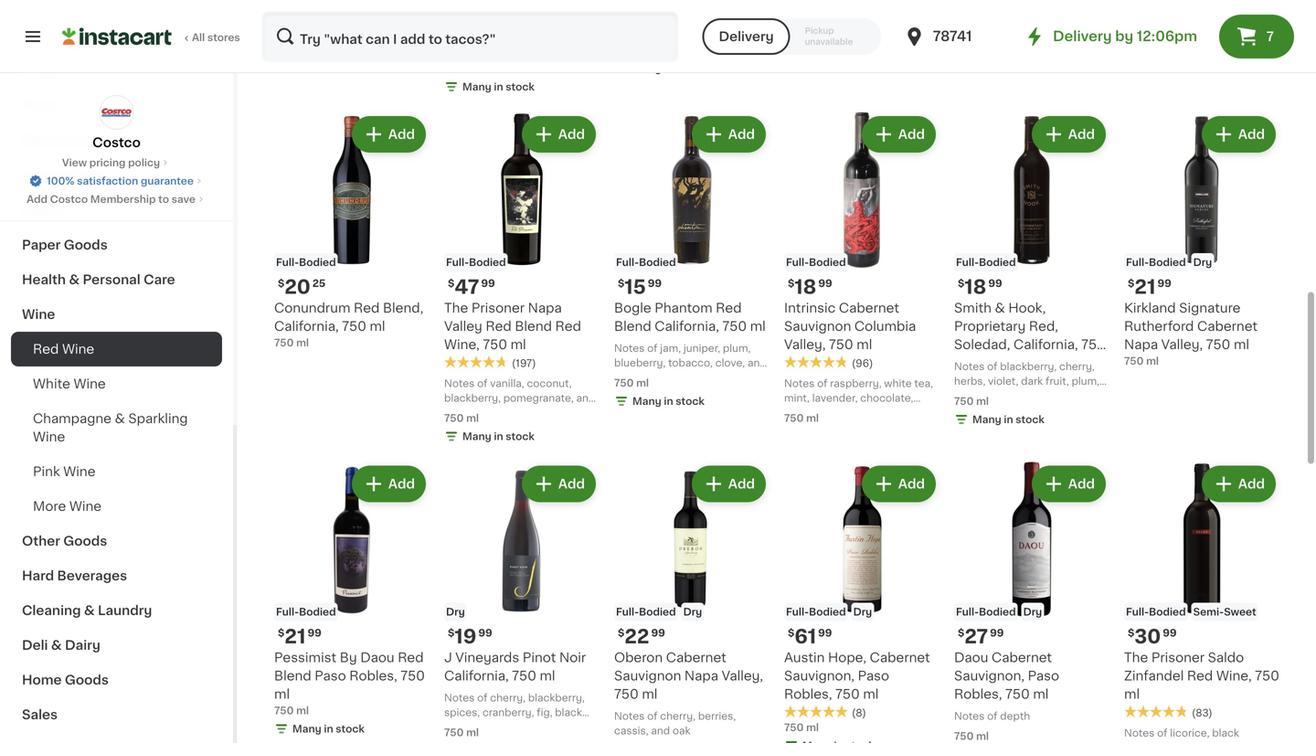 Task type: vqa. For each thing, say whether or not it's contained in the screenshot.
Card.
no



Task type: locate. For each thing, give the bounding box(es) containing it.
99 inside $ 22 99
[[651, 628, 665, 638]]

napa inside oberon cabernet sauvignon napa valley, 750 ml
[[684, 669, 718, 682]]

0 horizontal spatial 21
[[285, 627, 306, 646]]

lavender, inside notes of raspberry, white tea, mint, lavender, chocolate, plum, fig reduction, and licorice root
[[812, 393, 858, 403]]

many down bramble,
[[972, 414, 1001, 425]]

2 horizontal spatial napa
[[1124, 338, 1158, 351]]

add for smith & hook, proprietary red, soledad, california, 750 ml
[[1068, 128, 1095, 141]]

notes inside notes of licorice, black pepper, cherry, spices, an
[[1124, 728, 1155, 738]]

cabernet inside 'daou cabernet sauvignon, paso robles, 750 ml'
[[992, 651, 1052, 664]]

sauvignon
[[784, 320, 851, 333], [614, 669, 681, 682]]

1 horizontal spatial the
[[1124, 651, 1148, 664]]

99 for the prisoner napa valley red blend red wine, 750 ml
[[481, 278, 495, 288]]

of for notes of licorice, black pepper, cherry, spices, an
[[1157, 728, 1168, 738]]

cherry, left berries,
[[660, 711, 696, 721]]

add button for conundrum red blend, california, 750 ml
[[353, 118, 424, 151]]

oberon cabernet sauvignon napa valley, 750 ml
[[614, 651, 763, 701]]

prisoner
[[471, 302, 525, 314], [1151, 651, 1205, 664]]

notes of raspberry, white tea, mint, lavender, chocolate, plum, fig reduction, and licorice root
[[784, 378, 933, 432]]

raspberry, for dark
[[490, 29, 542, 39]]

$ 18 99
[[788, 277, 832, 297], [958, 277, 1002, 297]]

and inside notes of cherry, blackberry, spices, cranberry, fig, black tea, and clove 750 ml
[[466, 722, 485, 732]]

sales link
[[11, 697, 222, 732]]

cabernet inside oberon cabernet sauvignon napa valley, 750 ml
[[666, 651, 726, 664]]

valley, for 22
[[722, 669, 763, 682]]

raspberry
[[466, 408, 515, 418]]

47
[[455, 277, 479, 297]]

0 vertical spatial wine,
[[444, 338, 480, 351]]

full-bodied dry up $ 27 99
[[956, 607, 1042, 617]]

product group containing 22
[[614, 462, 770, 743]]

notes of cherry, berries, cassis, and oak
[[614, 711, 736, 736]]

of inside notes of raspberry, white tea, mint, lavender, chocolate, plum, fig reduction, and licorice root
[[817, 378, 828, 388]]

1 paso from the left
[[315, 669, 346, 682]]

of for notes of vanilla, coconut, blackberry, pomegranate, and ripe raspberry 750 ml
[[477, 378, 488, 388]]

dry for 61
[[853, 607, 872, 617]]

1 horizontal spatial spices,
[[1044, 391, 1080, 401]]

spices, down licorice,
[[1203, 743, 1239, 743]]

cabernet down signature
[[1197, 320, 1258, 333]]

dark down (144)
[[519, 43, 541, 53]]

full-bodied up $ 15 99
[[616, 257, 676, 267]]

1 horizontal spatial 18
[[965, 277, 986, 297]]

prisoner inside the prisoner saldo zinfandel red wine, 750 ml
[[1151, 651, 1205, 664]]

blend down bogle
[[614, 320, 651, 333]]

1 horizontal spatial lavender,
[[954, 405, 1000, 415]]

of inside notes of blackberry, jam, and red fruits
[[647, 11, 658, 21]]

blackberry, inside notes of blackberry, jam, and red fruits
[[660, 11, 717, 21]]

delivery inside button
[[719, 30, 774, 43]]

$ 47 99
[[448, 277, 495, 297]]

1 vertical spatial sauvignon
[[614, 669, 681, 682]]

stores
[[207, 32, 240, 42]]

99 inside $ 19 99
[[478, 628, 492, 638]]

99 for j vineyards pinot noir california, 750 ml
[[478, 628, 492, 638]]

plum, inside notes of jam, juniper, plum, blueberry, tobacco, clove, and spicy pepper 750 ml
[[723, 343, 751, 353]]

61
[[795, 627, 816, 646]]

kirkland
[[1124, 302, 1176, 314]]

napa up berries,
[[684, 669, 718, 682]]

100% satisfaction guarantee button
[[28, 170, 205, 188]]

$ inside $ 27 99
[[958, 628, 965, 638]]

daou inside pessimist by daou red blend paso robles, 750 ml 750 ml
[[360, 651, 394, 664]]

0 vertical spatial spices,
[[1044, 391, 1080, 401]]

all stores link
[[62, 11, 241, 62]]

19
[[455, 627, 477, 646]]

cabernet down $ 27 99
[[992, 651, 1052, 664]]

raspberry, for lavender,
[[830, 378, 882, 388]]

1 horizontal spatial $ 18 99
[[958, 277, 1002, 297]]

notes inside notes of blackberry, jam, and red fruits
[[614, 11, 645, 21]]

1 horizontal spatial 21
[[1135, 277, 1156, 297]]

0 vertical spatial fruit,
[[543, 43, 567, 53]]

cherry, inside notes of licorice, black pepper, cherry, spices, an
[[1165, 743, 1201, 743]]

paso down hope,
[[858, 669, 889, 682]]

add for pessimist by daou red blend paso robles, 750 ml
[[388, 478, 415, 490]]

plum, down mint,
[[784, 408, 812, 418]]

full- up the kirkland
[[1126, 257, 1149, 267]]

of for notes of jam, juniper, plum, blueberry, tobacco, clove, and spicy pepper 750 ml
[[647, 343, 658, 353]]

add for kirkland signature rutherford cabernet napa valley, 750 ml
[[1238, 128, 1265, 141]]

$ up the "austin" on the bottom
[[788, 628, 795, 638]]

1 vertical spatial costco
[[50, 194, 88, 204]]

valley, inside intrinsic cabernet sauvignon columbia valley, 750 ml
[[784, 338, 826, 351]]

goods up health & personal care
[[64, 239, 108, 251]]

0 horizontal spatial paso
[[315, 669, 346, 682]]

0 horizontal spatial costco
[[50, 194, 88, 204]]

wine right 'white' at bottom
[[74, 377, 106, 390]]

750
[[274, 6, 294, 16], [444, 64, 464, 74], [342, 320, 366, 333], [722, 320, 747, 333], [274, 338, 294, 348], [483, 338, 507, 351], [829, 338, 853, 351], [1081, 338, 1106, 351], [1206, 338, 1231, 351], [1124, 356, 1144, 366], [614, 378, 634, 388], [954, 396, 974, 406], [444, 413, 464, 423], [784, 413, 804, 423], [400, 669, 425, 682], [512, 669, 536, 682], [1255, 669, 1279, 682], [614, 688, 639, 701], [835, 688, 860, 701], [1005, 688, 1030, 701], [274, 706, 294, 716], [784, 722, 804, 733], [444, 727, 464, 738], [954, 731, 974, 741]]

mint,
[[784, 393, 810, 403]]

pink
[[33, 465, 60, 478]]

daou right by
[[360, 651, 394, 664]]

fruits
[[633, 25, 660, 35]]

plum, inside notes of raspberry, white tea, mint, lavender, chocolate, plum, fig reduction, and licorice root
[[784, 408, 812, 418]]

750 ml
[[274, 6, 309, 16], [954, 396, 989, 406], [784, 413, 819, 423], [784, 722, 819, 733], [954, 731, 989, 741]]

tea, right white
[[914, 378, 933, 388]]

2 horizontal spatial blend
[[614, 320, 651, 333]]

pepper
[[644, 372, 681, 382]]

0 horizontal spatial $ 21 99
[[278, 627, 322, 646]]

service type group
[[702, 18, 882, 55]]

& for cleaning
[[84, 604, 95, 617]]

many down raspberry at the bottom left of page
[[462, 431, 491, 441]]

costco down 100%
[[50, 194, 88, 204]]

0 horizontal spatial wine,
[[444, 338, 480, 351]]

add for the prisoner saldo zinfandel red wine, 750 ml
[[1238, 478, 1265, 490]]

0 horizontal spatial pepper,
[[1030, 12, 1068, 22]]

and
[[743, 11, 762, 21], [987, 27, 1006, 37], [570, 43, 588, 53], [748, 358, 767, 368], [576, 393, 595, 403], [1002, 405, 1021, 415], [884, 408, 903, 418], [466, 722, 485, 732], [651, 726, 670, 736]]

blueberry,
[[614, 358, 666, 368]]

1 horizontal spatial sauvignon,
[[954, 669, 1025, 682]]

1 horizontal spatial robles,
[[784, 688, 832, 701]]

750 inside intrinsic cabernet sauvignon columbia valley, 750 ml
[[829, 338, 853, 351]]

the down the 30
[[1124, 651, 1148, 664]]

conundrum
[[274, 302, 350, 314]]

hard beverages
[[22, 569, 127, 582]]

product group
[[274, 112, 430, 350], [444, 112, 600, 447], [614, 112, 770, 412], [784, 112, 940, 432], [954, 112, 1110, 430], [1124, 112, 1280, 368], [274, 462, 430, 740], [444, 462, 600, 740], [614, 462, 770, 743], [784, 462, 940, 743], [954, 462, 1110, 743], [1124, 462, 1280, 743]]

2 sauvignon, from the left
[[954, 669, 1025, 682]]

goods down dairy
[[65, 674, 109, 686]]

valley, inside kirkland signature rutherford cabernet napa valley, 750 ml 750 ml
[[1161, 338, 1203, 351]]

notes for notes of jam, juniper, plum, blueberry, tobacco, clove, and spicy pepper 750 ml
[[614, 343, 645, 353]]

add button for bogle phantom red blend california, 750 ml
[[693, 118, 764, 151]]

full-bodied dry for 22
[[616, 607, 702, 617]]

$ for bogle phantom red blend california, 750 ml
[[618, 278, 625, 288]]

99 inside $ 47 99
[[481, 278, 495, 288]]

1 horizontal spatial sauvignon
[[784, 320, 851, 333]]

$ inside $ 30 99
[[1128, 628, 1135, 638]]

750 inside the prisoner napa valley red blend red wine, 750 ml
[[483, 338, 507, 351]]

add for intrinsic cabernet sauvignon columbia valley, 750 ml
[[898, 128, 925, 141]]

ml inside 'daou cabernet sauvignon, paso robles, 750 ml'
[[1033, 688, 1049, 701]]

notes of depth
[[954, 711, 1030, 721]]

1 vertical spatial spices,
[[444, 707, 480, 717]]

product group containing 47
[[444, 112, 600, 447]]

& down beverages
[[84, 604, 95, 617]]

99 for smith & hook, proprietary red, soledad, california, 750 ml
[[988, 278, 1002, 288]]

Search field
[[263, 13, 677, 60]]

red left j
[[398, 651, 424, 664]]

intrinsic
[[784, 302, 836, 314]]

$ up the kirkland
[[1128, 278, 1135, 288]]

& inside cleaning & laundry link
[[84, 604, 95, 617]]

1 vertical spatial prisoner
[[1151, 651, 1205, 664]]

750 ml for 61
[[784, 722, 819, 733]]

1 horizontal spatial dark
[[1021, 376, 1043, 386]]

notes inside notes of jam, juniper, plum, blueberry, tobacco, clove, and spicy pepper 750 ml
[[614, 343, 645, 353]]

1 vertical spatial pepper,
[[1124, 743, 1163, 743]]

$ up j
[[448, 628, 455, 638]]

spices, inside notes of cherry, blackberry, spices, cranberry, fig, black tea, and clove 750 ml
[[444, 707, 480, 717]]

oak inside notes of raspberry, plum, vanilla, cherry, dark fruit, and oak 750 ml
[[444, 58, 462, 68]]

austin
[[784, 651, 825, 664]]

full-bodied up intrinsic
[[786, 257, 846, 267]]

semi-
[[1193, 607, 1224, 617]]

add
[[388, 128, 415, 141], [558, 128, 585, 141], [728, 128, 755, 141], [898, 128, 925, 141], [1068, 128, 1095, 141], [1238, 128, 1265, 141], [27, 194, 48, 204], [388, 478, 415, 490], [558, 478, 585, 490], [728, 478, 755, 490], [898, 478, 925, 490], [1068, 478, 1095, 490], [1238, 478, 1265, 490]]

1 horizontal spatial wine,
[[1216, 669, 1252, 682]]

robles, inside pessimist by daou red blend paso robles, 750 ml 750 ml
[[349, 669, 397, 682]]

3 paso from the left
[[1028, 669, 1059, 682]]

99
[[481, 278, 495, 288], [648, 278, 662, 288], [818, 278, 832, 288], [988, 278, 1002, 288], [1158, 278, 1172, 288], [308, 628, 322, 638], [478, 628, 492, 638], [651, 628, 665, 638], [818, 628, 832, 638], [990, 628, 1004, 638], [1163, 628, 1177, 638]]

0 vertical spatial oak
[[444, 58, 462, 68]]

paso down by
[[315, 669, 346, 682]]

750 inside notes of jam, juniper, plum, blueberry, tobacco, clove, and spicy pepper 750 ml
[[614, 378, 634, 388]]

0 horizontal spatial valley,
[[722, 669, 763, 682]]

& right health
[[69, 273, 80, 286]]

2 18 from the left
[[965, 277, 986, 297]]

2 horizontal spatial paso
[[1028, 669, 1059, 682]]

1 sauvignon, from the left
[[784, 669, 855, 682]]

& inside 'deli & dairy' link
[[51, 639, 62, 652]]

0 vertical spatial lavender,
[[812, 393, 858, 403]]

0 vertical spatial pepper,
[[1030, 12, 1068, 22]]

notes for notes of raspberry, plum, vanilla, cherry, dark fruit, and oak 750 ml
[[444, 29, 475, 39]]

fruit,
[[543, 43, 567, 53], [1046, 376, 1069, 386]]

rutherford
[[1124, 320, 1194, 333]]

1 vertical spatial napa
[[1124, 338, 1158, 351]]

1 horizontal spatial vanilla,
[[490, 378, 524, 388]]

daou
[[360, 651, 394, 664], [954, 651, 988, 664]]

0 vertical spatial black
[[1000, 12, 1027, 22]]

other goods link
[[11, 524, 222, 558]]

of for notes of raspberry, white tea, mint, lavender, chocolate, plum, fig reduction, and licorice root
[[817, 378, 828, 388]]

0 vertical spatial prisoner
[[471, 302, 525, 314]]

raspberry, down (96)
[[830, 378, 882, 388]]

wine for red wine
[[62, 343, 94, 356]]

valley, for 18
[[784, 338, 826, 351]]

0 horizontal spatial jam,
[[660, 343, 681, 353]]

bodied up $ 22 99 at the bottom of the page
[[639, 607, 676, 617]]

& inside champagne & sparkling wine
[[115, 412, 125, 425]]

$ 21 99 up pessimist
[[278, 627, 322, 646]]

of inside notes of raspberry, plum, vanilla, cherry, dark fruit, and oak 750 ml
[[477, 29, 488, 39]]

of inside notes of cherry, berries, cassis, and oak
[[647, 711, 658, 721]]

pessimist by daou red blend paso robles, 750 ml 750 ml
[[274, 651, 425, 716]]

$ up valley in the top left of the page
[[448, 278, 455, 288]]

$ inside $ 20 25
[[278, 278, 285, 288]]

proprietary
[[954, 320, 1026, 333]]

& inside beer & cider link
[[56, 169, 67, 182]]

dry up 'daou cabernet sauvignon, paso robles, 750 ml' at the bottom of the page
[[1023, 607, 1042, 617]]

cabernet up the columbia
[[839, 302, 899, 314]]

1 vertical spatial lavender,
[[954, 405, 1000, 415]]

$ up oberon
[[618, 628, 625, 638]]

0 horizontal spatial spices,
[[444, 707, 480, 717]]

cherry, up eucalyptus
[[1059, 361, 1095, 372]]

pepper, down "zinfandel"
[[1124, 743, 1163, 743]]

1 horizontal spatial napa
[[684, 669, 718, 682]]

1 daou from the left
[[360, 651, 394, 664]]

$ up bogle
[[618, 278, 625, 288]]

$ inside $ 61 99
[[788, 628, 795, 638]]

red left "blend,"
[[354, 302, 380, 314]]

0 horizontal spatial oak
[[444, 58, 462, 68]]

noir
[[559, 651, 586, 664]]

1 vertical spatial 21
[[285, 627, 306, 646]]

hard
[[22, 569, 54, 582]]

the inside the prisoner napa valley red blend red wine, 750 ml
[[444, 302, 468, 314]]

notes inside notes of raspberry, white tea, mint, lavender, chocolate, plum, fig reduction, and licorice root
[[784, 378, 815, 388]]

valley, up berries,
[[722, 669, 763, 682]]

& down view
[[56, 169, 67, 182]]

1 horizontal spatial jam,
[[719, 11, 740, 21]]

1 vertical spatial tea,
[[444, 722, 463, 732]]

full-bodied dry up $ 22 99 at the bottom of the page
[[616, 607, 702, 617]]

product group containing 61
[[784, 462, 940, 743]]

$ inside $ 22 99
[[618, 628, 625, 638]]

0 horizontal spatial tea,
[[444, 722, 463, 732]]

1 vertical spatial raspberry,
[[830, 378, 882, 388]]

dry for 22
[[683, 607, 702, 617]]

sauvignon for 22
[[614, 669, 681, 682]]

of inside notes of jam, juniper, plum, blueberry, tobacco, clove, and spicy pepper 750 ml
[[647, 343, 658, 353]]

sauvignon, down $ 27 99
[[954, 669, 1025, 682]]

2 vertical spatial napa
[[684, 669, 718, 682]]

750 inside the prisoner saldo zinfandel red wine, 750 ml
[[1255, 669, 1279, 682]]

raspberry, down (144)
[[490, 29, 542, 39]]

2 vertical spatial black
[[1212, 728, 1239, 738]]

plum, left the red
[[544, 29, 572, 39]]

2 horizontal spatial spices,
[[1203, 743, 1239, 743]]

& for deli
[[51, 639, 62, 652]]

1 vertical spatial $ 21 99
[[278, 627, 322, 646]]

0 horizontal spatial prisoner
[[471, 302, 525, 314]]

of for notes of depth
[[987, 711, 998, 721]]

black up berry
[[1000, 12, 1027, 22]]

full-bodied dry for 21
[[1126, 257, 1212, 267]]

red inside the prisoner saldo zinfandel red wine, 750 ml
[[1187, 669, 1213, 682]]

cabernet right oberon
[[666, 651, 726, 664]]

0 vertical spatial $ 21 99
[[1128, 277, 1172, 297]]

dry
[[1193, 257, 1212, 267], [446, 607, 465, 617], [683, 607, 702, 617], [853, 607, 872, 617], [1023, 607, 1042, 617]]

0 vertical spatial vanilla,
[[444, 43, 478, 53]]

ml
[[296, 6, 309, 16], [466, 64, 479, 74], [370, 320, 385, 333], [750, 320, 766, 333], [296, 338, 309, 348], [511, 338, 526, 351], [857, 338, 872, 351], [1234, 338, 1249, 351], [1146, 356, 1159, 366], [954, 356, 970, 369], [636, 378, 649, 388], [976, 396, 989, 406], [466, 413, 479, 423], [806, 413, 819, 423], [540, 669, 555, 682], [274, 688, 290, 701], [642, 688, 658, 701], [863, 688, 879, 701], [1033, 688, 1049, 701], [1124, 688, 1140, 701], [296, 706, 309, 716], [806, 722, 819, 733], [466, 727, 479, 738], [976, 731, 989, 741]]

red right "phantom"
[[716, 302, 742, 314]]

$ for conundrum red blend, california, 750 ml
[[278, 278, 285, 288]]

1 horizontal spatial $ 21 99
[[1128, 277, 1172, 297]]

1 vertical spatial oak
[[673, 726, 691, 736]]

1 vertical spatial goods
[[63, 535, 107, 547]]

spicy
[[614, 372, 642, 382]]

full- up pessimist
[[276, 607, 299, 617]]

1 horizontal spatial fruit,
[[1046, 376, 1069, 386]]

of for notes of black pepper, vanilla spice, and berry plum
[[987, 12, 998, 22]]

plum, inside notes of raspberry, plum, vanilla, cherry, dark fruit, and oak 750 ml
[[544, 29, 572, 39]]

750 inside notes of raspberry, plum, vanilla, cherry, dark fruit, and oak 750 ml
[[444, 64, 464, 74]]

bodied
[[299, 257, 336, 267], [469, 257, 506, 267], [639, 257, 676, 267], [809, 257, 846, 267], [979, 257, 1016, 267], [1149, 257, 1186, 267], [299, 607, 336, 617], [639, 607, 676, 617], [809, 607, 846, 617], [979, 607, 1016, 617], [1149, 607, 1186, 617]]

1 vertical spatial wine,
[[1216, 669, 1252, 682]]

$ up "zinfandel"
[[1128, 628, 1135, 638]]

white wine link
[[11, 366, 222, 401]]

valley, down intrinsic
[[784, 338, 826, 351]]

raspberry, inside notes of raspberry, plum, vanilla, cherry, dark fruit, and oak 750 ml
[[490, 29, 542, 39]]

$ for daou cabernet sauvignon, paso robles, 750 ml
[[958, 628, 965, 638]]

dry for 27
[[1023, 607, 1042, 617]]

many in stock inside many in stock button
[[802, 25, 875, 35]]

notes for notes of cherry, blackberry, spices, cranberry, fig, black tea, and clove 750 ml
[[444, 693, 475, 703]]

22
[[625, 627, 649, 646]]

99 up pessimist
[[308, 628, 322, 638]]

$ for intrinsic cabernet sauvignon columbia valley, 750 ml
[[788, 278, 795, 288]]

depth
[[1000, 711, 1030, 721]]

0 horizontal spatial 18
[[795, 277, 816, 297]]

notes for notes of blackberry, jam, and red fruits
[[614, 11, 645, 21]]

goods for home goods
[[65, 674, 109, 686]]

plum, up eucalyptus
[[1072, 376, 1100, 386]]

paso
[[315, 669, 346, 682], [858, 669, 889, 682], [1028, 669, 1059, 682]]

99 up the kirkland
[[1158, 278, 1172, 288]]

hard beverages link
[[11, 558, 222, 593]]

california, down vineyards
[[444, 669, 509, 682]]

1 horizontal spatial black
[[1000, 12, 1027, 22]]

1 horizontal spatial paso
[[858, 669, 889, 682]]

cabernet for 22
[[666, 651, 726, 664]]

many down search field
[[462, 82, 491, 92]]

99 up smith
[[988, 278, 1002, 288]]

0 horizontal spatial raspberry,
[[490, 29, 542, 39]]

1 horizontal spatial delivery
[[1053, 30, 1112, 43]]

0 horizontal spatial dark
[[519, 43, 541, 53]]

delivery
[[1053, 30, 1112, 43], [719, 30, 774, 43]]

valley, inside oberon cabernet sauvignon napa valley, 750 ml
[[722, 669, 763, 682]]

robles, inside austin hope, cabernet sauvignon, paso robles, 750 ml
[[784, 688, 832, 701]]

jam,
[[719, 11, 740, 21], [660, 343, 681, 353]]

many
[[292, 25, 321, 35], [802, 25, 831, 35], [632, 64, 661, 74], [462, 82, 491, 92], [632, 396, 661, 406], [972, 414, 1001, 425], [462, 431, 491, 441], [292, 724, 321, 734]]

robles, down by
[[349, 669, 397, 682]]

wine, inside the prisoner napa valley red blend red wine, 750 ml
[[444, 338, 480, 351]]

plum, inside smith & hook, proprietary red, soledad, california, 750 ml notes of blackberry, cherry, herbs, violet, dark fruit, plum, bramble, almond, spices, lavender, and dried eucalyptus
[[1072, 376, 1100, 386]]

0 horizontal spatial $ 18 99
[[788, 277, 832, 297]]

licorice,
[[1170, 728, 1210, 738]]

$ 61 99
[[788, 627, 832, 646]]

full-bodied for the prisoner napa valley red blend red wine, 750 ml
[[446, 257, 506, 267]]

2 horizontal spatial robles,
[[954, 688, 1002, 701]]

1 horizontal spatial pepper,
[[1124, 743, 1163, 743]]

1 vertical spatial fruit,
[[1046, 376, 1069, 386]]

0 horizontal spatial robles,
[[349, 669, 397, 682]]

0 horizontal spatial napa
[[528, 302, 562, 314]]

cherry, down licorice,
[[1165, 743, 1201, 743]]

full-bodied for bogle phantom red blend california, 750 ml
[[616, 257, 676, 267]]

fruit, inside notes of raspberry, plum, vanilla, cherry, dark fruit, and oak 750 ml
[[543, 43, 567, 53]]

1 horizontal spatial prisoner
[[1151, 651, 1205, 664]]

full-bodied for pessimist by daou red blend paso robles, 750 ml
[[276, 607, 336, 617]]

2 paso from the left
[[858, 669, 889, 682]]

1 $ 18 99 from the left
[[788, 277, 832, 297]]

2 $ 18 99 from the left
[[958, 277, 1002, 297]]

product group containing 27
[[954, 462, 1110, 743]]

spices, inside smith & hook, proprietary red, soledad, california, 750 ml notes of blackberry, cherry, herbs, violet, dark fruit, plum, bramble, almond, spices, lavender, and dried eucalyptus
[[1044, 391, 1080, 401]]

0 horizontal spatial fruit,
[[543, 43, 567, 53]]

0 vertical spatial jam,
[[719, 11, 740, 21]]

cherry, inside smith & hook, proprietary red, soledad, california, 750 ml notes of blackberry, cherry, herbs, violet, dark fruit, plum, bramble, almond, spices, lavender, and dried eucalyptus
[[1059, 361, 1095, 372]]

full-bodied up $ 47 99
[[446, 257, 506, 267]]

wine
[[22, 308, 55, 321], [62, 343, 94, 356], [74, 377, 106, 390], [33, 430, 65, 443], [63, 465, 96, 478], [69, 500, 102, 513]]

costco up view pricing policy link
[[92, 136, 141, 149]]

wine right pink
[[63, 465, 96, 478]]

dry up hope,
[[853, 607, 872, 617]]

99 right 15
[[648, 278, 662, 288]]

$ for j vineyards pinot noir california, 750 ml
[[448, 628, 455, 638]]

pepper, up "plum"
[[1030, 12, 1068, 22]]

$ 18 99 for intrinsic cabernet sauvignon columbia valley, 750 ml
[[788, 277, 832, 297]]

product group containing 19
[[444, 462, 600, 740]]

notes inside notes of cherry, blackberry, spices, cranberry, fig, black tea, and clove 750 ml
[[444, 693, 475, 703]]

wine inside champagne & sparkling wine
[[33, 430, 65, 443]]

blend down pessimist
[[274, 669, 311, 682]]

dark up almond,
[[1021, 376, 1043, 386]]

99 right 61
[[818, 628, 832, 638]]

99 inside $ 30 99
[[1163, 628, 1177, 638]]

99 inside $ 27 99
[[990, 628, 1004, 638]]

cherry,
[[481, 43, 516, 53], [1059, 361, 1095, 372], [490, 693, 526, 703], [660, 711, 696, 721], [1165, 743, 1201, 743]]

0 horizontal spatial blend
[[274, 669, 311, 682]]

red down saldo at the right bottom of the page
[[1187, 669, 1213, 682]]

1 vertical spatial jam,
[[660, 343, 681, 353]]

goods for other goods
[[63, 535, 107, 547]]

blend inside bogle phantom red blend california, 750 ml
[[614, 320, 651, 333]]

0 vertical spatial napa
[[528, 302, 562, 314]]

prisoner up "zinfandel"
[[1151, 651, 1205, 664]]

99 right the 27
[[990, 628, 1004, 638]]

by
[[1115, 30, 1133, 43]]

deli
[[22, 639, 48, 652]]

bodied up smith
[[979, 257, 1016, 267]]

all stores
[[192, 32, 240, 42]]

notes of blackberry, jam, and red fruits
[[614, 11, 762, 35]]

1 horizontal spatial oak
[[673, 726, 691, 736]]

notes inside notes of vanilla, coconut, blackberry, pomegranate, and ripe raspberry 750 ml
[[444, 378, 475, 388]]

0 vertical spatial dark
[[519, 43, 541, 53]]

california, inside conundrum red blend, california, 750 ml 750 ml
[[274, 320, 339, 333]]

hope,
[[828, 651, 866, 664]]

notes of licorice, black pepper, cherry, spices, an
[[1124, 728, 1261, 743]]

0 vertical spatial tea,
[[914, 378, 933, 388]]

& up the proprietary
[[995, 302, 1005, 314]]

2 vertical spatial spices,
[[1203, 743, 1239, 743]]

in
[[324, 25, 333, 35], [834, 25, 843, 35], [664, 64, 673, 74], [494, 82, 503, 92], [664, 396, 673, 406], [1004, 414, 1013, 425], [494, 431, 503, 441], [324, 724, 333, 734]]

robles, down the "austin" on the bottom
[[784, 688, 832, 701]]

0 horizontal spatial the
[[444, 302, 468, 314]]

of inside the notes of black pepper, vanilla spice, and berry plum
[[987, 12, 998, 22]]

notes for notes of licorice, black pepper, cherry, spices, an
[[1124, 728, 1155, 738]]

dry up oberon cabernet sauvignon napa valley, 750 ml
[[683, 607, 702, 617]]

$ 21 99
[[1128, 277, 1172, 297], [278, 627, 322, 646]]

1 horizontal spatial blend
[[515, 320, 552, 333]]

prisoner down $ 47 99
[[471, 302, 525, 314]]

blend inside the prisoner napa valley red blend red wine, 750 ml
[[515, 320, 552, 333]]

1 vertical spatial black
[[555, 707, 582, 717]]

1 horizontal spatial raspberry,
[[830, 378, 882, 388]]

ml inside notes of cherry, blackberry, spices, cranberry, fig, black tea, and clove 750 ml
[[466, 727, 479, 738]]

& for health
[[69, 273, 80, 286]]

prisoner for 47
[[471, 302, 525, 314]]

$ left 25
[[278, 278, 285, 288]]

0 horizontal spatial sauvignon,
[[784, 669, 855, 682]]

★★★★★
[[444, 6, 508, 19], [444, 6, 508, 19], [444, 356, 508, 369], [444, 356, 508, 369], [784, 356, 848, 369], [784, 356, 848, 369], [784, 705, 848, 718], [784, 705, 848, 718], [1124, 705, 1188, 718], [1124, 705, 1188, 718]]

california, inside smith & hook, proprietary red, soledad, california, 750 ml notes of blackberry, cherry, herbs, violet, dark fruit, plum, bramble, almond, spices, lavender, and dried eucalyptus
[[1014, 338, 1078, 351]]

None search field
[[261, 11, 679, 62]]

21 for pessimist by daou red blend paso robles, 750 ml
[[285, 627, 306, 646]]

750 inside notes of cherry, blackberry, spices, cranberry, fig, black tea, and clove 750 ml
[[444, 727, 464, 738]]

0 horizontal spatial lavender,
[[812, 393, 858, 403]]

0 vertical spatial goods
[[64, 239, 108, 251]]

bodied up $ 27 99
[[979, 607, 1016, 617]]

(8)
[[852, 708, 866, 718]]

lavender, down bramble,
[[954, 405, 1000, 415]]

add button for oberon cabernet sauvignon napa valley, 750 ml
[[693, 467, 764, 500]]

$ up smith
[[958, 278, 965, 288]]

sparkling
[[128, 412, 188, 425]]

sauvignon, down the "austin" on the bottom
[[784, 669, 855, 682]]

0 vertical spatial 21
[[1135, 277, 1156, 297]]

notes for notes of depth
[[954, 711, 985, 721]]

and inside notes of raspberry, plum, vanilla, cherry, dark fruit, and oak 750 ml
[[570, 43, 588, 53]]

spices, left cranberry,
[[444, 707, 480, 717]]

tea, left clove
[[444, 722, 463, 732]]

2 horizontal spatial valley,
[[1161, 338, 1203, 351]]

full- up intrinsic
[[786, 257, 809, 267]]

$ up intrinsic
[[788, 278, 795, 288]]

0 vertical spatial the
[[444, 302, 468, 314]]

laundry
[[98, 604, 152, 617]]

bogle
[[614, 302, 651, 314]]

instacart logo image
[[62, 26, 172, 48]]

$ inside $ 15 99
[[618, 278, 625, 288]]

sauvignon inside oberon cabernet sauvignon napa valley, 750 ml
[[614, 669, 681, 682]]

0 vertical spatial costco
[[92, 136, 141, 149]]

2 vertical spatial goods
[[65, 674, 109, 686]]

robles,
[[349, 669, 397, 682], [784, 688, 832, 701], [954, 688, 1002, 701]]

27
[[965, 627, 988, 646]]

99 for bogle phantom red blend california, 750 ml
[[648, 278, 662, 288]]

2 horizontal spatial black
[[1212, 728, 1239, 738]]

sauvignon,
[[784, 669, 855, 682], [954, 669, 1025, 682]]

$ for kirkland signature rutherford cabernet napa valley, 750 ml
[[1128, 278, 1135, 288]]

stock
[[336, 25, 365, 35], [846, 25, 875, 35], [676, 64, 705, 74], [506, 82, 535, 92], [676, 396, 705, 406], [1016, 414, 1045, 425], [506, 431, 535, 441], [336, 724, 365, 734]]

of for notes of cherry, berries, cassis, and oak
[[647, 711, 658, 721]]

of inside notes of vanilla, coconut, blackberry, pomegranate, and ripe raspberry 750 ml
[[477, 378, 488, 388]]

of inside notes of licorice, black pepper, cherry, spices, an
[[1157, 728, 1168, 738]]

0 horizontal spatial delivery
[[719, 30, 774, 43]]

chocolate,
[[860, 393, 913, 403]]

delivery for delivery
[[719, 30, 774, 43]]

the for 47
[[444, 302, 468, 314]]

1 vertical spatial the
[[1124, 651, 1148, 664]]

& down white wine link
[[115, 412, 125, 425]]

delivery button
[[702, 18, 790, 55]]

dry for 21
[[1193, 257, 1212, 267]]

2 daou from the left
[[954, 651, 988, 664]]

smith & hook, proprietary red, soledad, california, 750 ml notes of blackberry, cherry, herbs, violet, dark fruit, plum, bramble, almond, spices, lavender, and dried eucalyptus
[[954, 302, 1109, 415]]

baby
[[22, 65, 56, 78]]

membership
[[90, 194, 156, 204]]

1 vertical spatial vanilla,
[[490, 378, 524, 388]]

1 horizontal spatial costco
[[92, 136, 141, 149]]

of for notes of raspberry, plum, vanilla, cherry, dark fruit, and oak 750 ml
[[477, 29, 488, 39]]

18 up intrinsic
[[795, 277, 816, 297]]

1 vertical spatial dark
[[1021, 376, 1043, 386]]

$ up pessimist
[[278, 628, 285, 638]]

add for bogle phantom red blend california, 750 ml
[[728, 128, 755, 141]]

vanilla, inside notes of vanilla, coconut, blackberry, pomegranate, and ripe raspberry 750 ml
[[490, 378, 524, 388]]

99 right 22
[[651, 628, 665, 638]]

99 for kirkland signature rutherford cabernet napa valley, 750 ml
[[1158, 278, 1172, 288]]

0 horizontal spatial black
[[555, 707, 582, 717]]

21 up the kirkland
[[1135, 277, 1156, 297]]

0 vertical spatial sauvignon
[[784, 320, 851, 333]]

1 18 from the left
[[795, 277, 816, 297]]



Task type: describe. For each thing, give the bounding box(es) containing it.
99 for the prisoner saldo zinfandel red wine, 750 ml
[[1163, 628, 1177, 638]]

25
[[312, 278, 326, 288]]

cherry, inside notes of cherry, berries, cassis, and oak
[[660, 711, 696, 721]]

red right valley in the top left of the page
[[486, 320, 512, 333]]

beer
[[22, 169, 53, 182]]

cider
[[70, 169, 106, 182]]

health & personal care link
[[11, 262, 222, 297]]

daou inside 'daou cabernet sauvignon, paso robles, 750 ml'
[[954, 651, 988, 664]]

$ 21 99 for pessimist by daou red blend paso robles, 750 ml
[[278, 627, 322, 646]]

sauvignon for 18
[[784, 320, 851, 333]]

of for notes of cherry, blackberry, spices, cranberry, fig, black tea, and clove 750 ml
[[477, 693, 488, 703]]

lavender, inside smith & hook, proprietary red, soledad, california, 750 ml notes of blackberry, cherry, herbs, violet, dark fruit, plum, bramble, almond, spices, lavender, and dried eucalyptus
[[954, 405, 1000, 415]]

78741 button
[[904, 11, 1013, 62]]

$ 22 99
[[618, 627, 665, 646]]

fig,
[[537, 707, 552, 717]]

$ 20 25
[[278, 277, 326, 297]]

ml inside oberon cabernet sauvignon napa valley, 750 ml
[[642, 688, 658, 701]]

notes inside smith & hook, proprietary red, soledad, california, 750 ml notes of blackberry, cherry, herbs, violet, dark fruit, plum, bramble, almond, spices, lavender, and dried eucalyptus
[[954, 361, 985, 372]]

bodied up the kirkland
[[1149, 257, 1186, 267]]

full-bodied for smith & hook, proprietary red, soledad, california, 750 ml
[[956, 257, 1016, 267]]

phantom
[[655, 302, 713, 314]]

add button for intrinsic cabernet sauvignon columbia valley, 750 ml
[[863, 118, 934, 151]]

750 inside austin hope, cabernet sauvignon, paso robles, 750 ml
[[835, 688, 860, 701]]

21 for kirkland signature rutherford cabernet napa valley, 750 ml
[[1135, 277, 1156, 297]]

750 inside j vineyards pinot noir california, 750 ml
[[512, 669, 536, 682]]

tea, inside notes of cherry, blackberry, spices, cranberry, fig, black tea, and clove 750 ml
[[444, 722, 463, 732]]

red up 'white' at bottom
[[33, 343, 59, 356]]

floral link
[[11, 89, 222, 123]]

(197)
[[512, 358, 536, 368]]

electronics link
[[11, 123, 222, 158]]

notes of raspberry, plum, vanilla, cherry, dark fruit, and oak 750 ml
[[444, 29, 588, 74]]

wine for more wine
[[69, 500, 102, 513]]

full-bodied semi-sweet
[[1126, 607, 1256, 617]]

add button for daou cabernet sauvignon, paso robles, 750 ml
[[1033, 467, 1104, 500]]

100%
[[47, 176, 74, 186]]

smith
[[954, 302, 992, 314]]

full- up 15
[[616, 257, 639, 267]]

bodied up $ 47 99
[[469, 257, 506, 267]]

bodied up $ 30 99
[[1149, 607, 1186, 617]]

7 button
[[1219, 15, 1294, 58]]

bogle phantom red blend california, 750 ml
[[614, 302, 766, 333]]

pink wine link
[[11, 454, 222, 489]]

paso inside 'daou cabernet sauvignon, paso robles, 750 ml'
[[1028, 669, 1059, 682]]

sales
[[22, 708, 58, 721]]

wine down health
[[22, 308, 55, 321]]

750 inside oberon cabernet sauvignon napa valley, 750 ml
[[614, 688, 639, 701]]

full-bodied dry for 61
[[786, 607, 872, 617]]

many down pepper
[[632, 396, 661, 406]]

add button for kirkland signature rutherford cabernet napa valley, 750 ml
[[1203, 118, 1274, 151]]

full- up the 27
[[956, 607, 979, 617]]

$ 15 99
[[618, 277, 662, 297]]

licorice
[[784, 422, 821, 432]]

care
[[144, 273, 175, 286]]

stock inside button
[[846, 25, 875, 35]]

paso inside pessimist by daou red blend paso robles, 750 ml 750 ml
[[315, 669, 346, 682]]

pepper, inside notes of licorice, black pepper, cherry, spices, an
[[1124, 743, 1163, 743]]

blackberry, inside smith & hook, proprietary red, soledad, california, 750 ml notes of blackberry, cherry, herbs, violet, dark fruit, plum, bramble, almond, spices, lavender, and dried eucalyptus
[[1000, 361, 1057, 372]]

prisoner for 30
[[1151, 651, 1205, 664]]

$ for the prisoner napa valley red blend red wine, 750 ml
[[448, 278, 455, 288]]

california, inside bogle phantom red blend california, 750 ml
[[655, 320, 719, 333]]

and inside notes of blackberry, jam, and red fruits
[[743, 11, 762, 21]]

bodied up 25
[[299, 257, 336, 267]]

j
[[444, 651, 452, 664]]

red,
[[1029, 320, 1058, 333]]

notes of jam, juniper, plum, blueberry, tobacco, clove, and spicy pepper 750 ml
[[614, 343, 767, 388]]

blend,
[[383, 302, 423, 314]]

add for conundrum red blend, california, 750 ml
[[388, 128, 415, 141]]

reduction,
[[830, 408, 881, 418]]

product group containing 15
[[614, 112, 770, 412]]

saldo
[[1208, 651, 1244, 664]]

notes for notes of vanilla, coconut, blackberry, pomegranate, and ripe raspberry 750 ml
[[444, 378, 475, 388]]

to
[[158, 194, 169, 204]]

and inside the notes of black pepper, vanilla spice, and berry plum
[[987, 27, 1006, 37]]

many right the stores
[[292, 25, 321, 35]]

napa inside kirkland signature rutherford cabernet napa valley, 750 ml 750 ml
[[1124, 338, 1158, 351]]

750 inside notes of vanilla, coconut, blackberry, pomegranate, and ripe raspberry 750 ml
[[444, 413, 464, 423]]

view pricing policy link
[[62, 155, 171, 170]]

ml inside j vineyards pinot noir california, 750 ml
[[540, 669, 555, 682]]

full-bodied for intrinsic cabernet sauvignon columbia valley, 750 ml
[[786, 257, 846, 267]]

more
[[33, 500, 66, 513]]

herbs,
[[954, 376, 986, 386]]

bodied up pessimist
[[299, 607, 336, 617]]

18 for smith & hook, proprietary red, soledad, california, 750 ml
[[965, 277, 986, 297]]

columbia
[[854, 320, 916, 333]]

full-bodied for conundrum red blend, california, 750 ml
[[276, 257, 336, 267]]

cranberry,
[[483, 707, 534, 717]]

austin hope, cabernet sauvignon, paso robles, 750 ml
[[784, 651, 930, 701]]

99 for oberon cabernet sauvignon napa valley, 750 ml
[[651, 628, 665, 638]]

ml inside notes of raspberry, plum, vanilla, cherry, dark fruit, and oak 750 ml
[[466, 64, 479, 74]]

eucalyptus
[[1052, 405, 1109, 415]]

oak inside notes of cherry, berries, cassis, and oak
[[673, 726, 691, 736]]

bodied up intrinsic
[[809, 257, 846, 267]]

750 ml for 27
[[954, 731, 989, 741]]

vineyards
[[455, 651, 519, 664]]

many down pessimist by daou red blend paso robles, 750 ml 750 ml
[[292, 724, 321, 734]]

california, inside j vineyards pinot noir california, 750 ml
[[444, 669, 509, 682]]

dry up 19
[[446, 607, 465, 617]]

$ for austin hope, cabernet sauvignon, paso robles, 750 ml
[[788, 628, 795, 638]]

99 for austin hope, cabernet sauvignon, paso robles, 750 ml
[[818, 628, 832, 638]]

baby link
[[11, 54, 222, 89]]

tea, inside notes of raspberry, white tea, mint, lavender, chocolate, plum, fig reduction, and licorice root
[[914, 378, 933, 388]]

and inside notes of vanilla, coconut, blackberry, pomegranate, and ripe raspberry 750 ml
[[576, 393, 595, 403]]

cherry, inside notes of cherry, blackberry, spices, cranberry, fig, black tea, and clove 750 ml
[[490, 693, 526, 703]]

& for beer
[[56, 169, 67, 182]]

of inside smith & hook, proprietary red, soledad, california, 750 ml notes of blackberry, cherry, herbs, violet, dark fruit, plum, bramble, almond, spices, lavender, and dried eucalyptus
[[987, 361, 998, 372]]

satisfaction
[[77, 176, 138, 186]]

red inside pessimist by daou red blend paso robles, 750 ml 750 ml
[[398, 651, 424, 664]]

liquor link
[[11, 193, 222, 228]]

health & personal care
[[22, 273, 175, 286]]

other
[[22, 535, 60, 547]]

beer & cider link
[[11, 158, 222, 193]]

jam, inside notes of blackberry, jam, and red fruits
[[719, 11, 740, 21]]

cherry, inside notes of raspberry, plum, vanilla, cherry, dark fruit, and oak 750 ml
[[481, 43, 516, 53]]

tobacco,
[[668, 358, 713, 368]]

$ 21 99 for kirkland signature rutherford cabernet napa valley, 750 ml
[[1128, 277, 1172, 297]]

paso inside austin hope, cabernet sauvignon, paso robles, 750 ml
[[858, 669, 889, 682]]

cleaning & laundry
[[22, 604, 152, 617]]

pepper, inside the notes of black pepper, vanilla spice, and berry plum
[[1030, 12, 1068, 22]]

750 inside smith & hook, proprietary red, soledad, california, 750 ml notes of blackberry, cherry, herbs, violet, dark fruit, plum, bramble, almond, spices, lavender, and dried eucalyptus
[[1081, 338, 1106, 351]]

product group containing 30
[[1124, 462, 1280, 743]]

blend inside pessimist by daou red blend paso robles, 750 ml 750 ml
[[274, 669, 311, 682]]

add for j vineyards pinot noir california, 750 ml
[[558, 478, 585, 490]]

full- up 61
[[786, 607, 809, 617]]

oberon
[[614, 651, 663, 664]]

delivery by 12:06pm
[[1053, 30, 1197, 43]]

notes for notes of cherry, berries, cassis, and oak
[[614, 711, 645, 721]]

pessimist
[[274, 651, 337, 664]]

save
[[171, 194, 196, 204]]

red up coconut,
[[555, 320, 581, 333]]

dark inside smith & hook, proprietary red, soledad, california, 750 ml notes of blackberry, cherry, herbs, violet, dark fruit, plum, bramble, almond, spices, lavender, and dried eucalyptus
[[1021, 376, 1043, 386]]

pinot
[[523, 651, 556, 664]]

(96)
[[852, 358, 873, 368]]

the for 30
[[1124, 651, 1148, 664]]

sweet
[[1224, 607, 1256, 617]]

99 for pessimist by daou red blend paso robles, 750 ml
[[308, 628, 322, 638]]

add button for the prisoner saldo zinfandel red wine, 750 ml
[[1203, 467, 1274, 500]]

18 for intrinsic cabernet sauvignon columbia valley, 750 ml
[[795, 277, 816, 297]]

ml inside notes of jam, juniper, plum, blueberry, tobacco, clove, and spicy pepper 750 ml
[[636, 378, 649, 388]]

add for austin hope, cabernet sauvignon, paso robles, 750 ml
[[898, 478, 925, 490]]

30
[[1135, 627, 1161, 646]]

ml inside austin hope, cabernet sauvignon, paso robles, 750 ml
[[863, 688, 879, 701]]

$ for the prisoner saldo zinfandel red wine, 750 ml
[[1128, 628, 1135, 638]]

berries,
[[698, 711, 736, 721]]

black inside notes of licorice, black pepper, cherry, spices, an
[[1212, 728, 1239, 738]]

fruit, inside smith & hook, proprietary red, soledad, california, 750 ml notes of blackberry, cherry, herbs, violet, dark fruit, plum, bramble, almond, spices, lavender, and dried eucalyptus
[[1046, 376, 1069, 386]]

bodied up $ 61 99 on the right of the page
[[809, 607, 846, 617]]

(83)
[[1192, 708, 1213, 718]]

bodied up $ 15 99
[[639, 257, 676, 267]]

home
[[22, 674, 62, 686]]

black inside the notes of black pepper, vanilla spice, and berry plum
[[1000, 12, 1027, 22]]

pomegranate,
[[503, 393, 574, 403]]

& for smith
[[995, 302, 1005, 314]]

add for daou cabernet sauvignon, paso robles, 750 ml
[[1068, 478, 1095, 490]]

personal
[[83, 273, 140, 286]]

health
[[22, 273, 66, 286]]

sauvignon, inside 'daou cabernet sauvignon, paso robles, 750 ml'
[[954, 669, 1025, 682]]

& for champagne
[[115, 412, 125, 425]]

liquor
[[22, 204, 64, 217]]

$ for smith & hook, proprietary red, soledad, california, 750 ml
[[958, 278, 965, 288]]

vanilla, inside notes of raspberry, plum, vanilla, cherry, dark fruit, and oak 750 ml
[[444, 43, 478, 53]]

add costco membership to save
[[27, 194, 196, 204]]

cabernet for 18
[[839, 302, 899, 314]]

full-bodied dry for 27
[[956, 607, 1042, 617]]

conundrum red blend, california, 750 ml 750 ml
[[274, 302, 423, 348]]

home goods link
[[11, 663, 222, 697]]

ripe
[[444, 408, 464, 418]]

and inside notes of cherry, berries, cassis, and oak
[[651, 726, 670, 736]]

dairy
[[65, 639, 100, 652]]

other goods
[[22, 535, 107, 547]]

red inside bogle phantom red blend california, 750 ml
[[716, 302, 742, 314]]

notes of vanilla, coconut, blackberry, pomegranate, and ripe raspberry 750 ml
[[444, 378, 595, 423]]

in inside button
[[834, 25, 843, 35]]

robles, inside 'daou cabernet sauvignon, paso robles, 750 ml'
[[954, 688, 1002, 701]]

add button for j vineyards pinot noir california, 750 ml
[[523, 467, 594, 500]]

add button for the prisoner napa valley red blend red wine, 750 ml
[[523, 118, 594, 151]]

ml inside smith & hook, proprietary red, soledad, california, 750 ml notes of blackberry, cherry, herbs, violet, dark fruit, plum, bramble, almond, spices, lavender, and dried eucalyptus
[[954, 356, 970, 369]]

costco logo image
[[99, 95, 134, 130]]

$ for oberon cabernet sauvignon napa valley, 750 ml
[[618, 628, 625, 638]]

ml inside the prisoner napa valley red blend red wine, 750 ml
[[511, 338, 526, 351]]

99 for intrinsic cabernet sauvignon columbia valley, 750 ml
[[818, 278, 832, 288]]

12:06pm
[[1137, 30, 1197, 43]]

cassis,
[[614, 726, 649, 736]]

notes of black pepper, vanilla spice, and berry plum
[[954, 12, 1102, 37]]

cabernet inside kirkland signature rutherford cabernet napa valley, 750 ml 750 ml
[[1197, 320, 1258, 333]]

add button for pessimist by daou red blend paso robles, 750 ml
[[353, 467, 424, 500]]

full- up smith
[[956, 257, 979, 267]]

$ 27 99
[[958, 627, 1004, 646]]

product group containing 20
[[274, 112, 430, 350]]

blackberry, inside notes of vanilla, coconut, blackberry, pomegranate, and ripe raspberry 750 ml
[[444, 393, 501, 403]]

add for oberon cabernet sauvignon napa valley, 750 ml
[[728, 478, 755, 490]]

jam, inside notes of jam, juniper, plum, blueberry, tobacco, clove, and spicy pepper 750 ml
[[660, 343, 681, 353]]

blackberry, inside notes of cherry, blackberry, spices, cranberry, fig, black tea, and clove 750 ml
[[528, 693, 585, 703]]

wine for white wine
[[74, 377, 106, 390]]

notes for notes of raspberry, white tea, mint, lavender, chocolate, plum, fig reduction, and licorice root
[[784, 378, 815, 388]]

spices, inside notes of licorice, black pepper, cherry, spices, an
[[1203, 743, 1239, 743]]

black inside notes of cherry, blackberry, spices, cranberry, fig, black tea, and clove 750 ml
[[555, 707, 582, 717]]

add button for austin hope, cabernet sauvignon, paso robles, 750 ml
[[863, 467, 934, 500]]

78741
[[933, 30, 972, 43]]

wine for pink wine
[[63, 465, 96, 478]]

99 for daou cabernet sauvignon, paso robles, 750 ml
[[990, 628, 1004, 638]]

full- up the 30
[[1126, 607, 1149, 617]]

$ 18 99 for smith & hook, proprietary red, soledad, california, 750 ml
[[958, 277, 1002, 297]]

add button for smith & hook, proprietary red, soledad, california, 750 ml
[[1033, 118, 1104, 151]]

and inside notes of raspberry, white tea, mint, lavender, chocolate, plum, fig reduction, and licorice root
[[884, 408, 903, 418]]

juniper,
[[684, 343, 720, 353]]

and inside smith & hook, proprietary red, soledad, california, 750 ml notes of blackberry, cherry, herbs, violet, dark fruit, plum, bramble, almond, spices, lavender, and dried eucalyptus
[[1002, 405, 1021, 415]]

$ for pessimist by daou red blend paso robles, 750 ml
[[278, 628, 285, 638]]

red inside conundrum red blend, california, 750 ml 750 ml
[[354, 302, 380, 314]]

and inside notes of jam, juniper, plum, blueberry, tobacco, clove, and spicy pepper 750 ml
[[748, 358, 767, 368]]

ml inside notes of vanilla, coconut, blackberry, pomegranate, and ripe raspberry 750 ml
[[466, 413, 479, 423]]

ml inside intrinsic cabernet sauvignon columbia valley, 750 ml
[[857, 338, 872, 351]]

750 inside 'daou cabernet sauvignon, paso robles, 750 ml'
[[1005, 688, 1030, 701]]

more wine link
[[11, 489, 222, 524]]

wine, inside the prisoner saldo zinfandel red wine, 750 ml
[[1216, 669, 1252, 682]]

full- up 20
[[276, 257, 299, 267]]

dark inside notes of raspberry, plum, vanilla, cherry, dark fruit, and oak 750 ml
[[519, 43, 541, 53]]

750 inside bogle phantom red blend california, 750 ml
[[722, 320, 747, 333]]

sauvignon, inside austin hope, cabernet sauvignon, paso robles, 750 ml
[[784, 669, 855, 682]]

cabernet for 27
[[992, 651, 1052, 664]]

almond,
[[1001, 391, 1041, 401]]

notes for notes of black pepper, vanilla spice, and berry plum
[[954, 12, 985, 22]]

white
[[884, 378, 912, 388]]

750 ml for 18
[[954, 396, 989, 406]]

beverages
[[57, 569, 127, 582]]

champagne & sparkling wine
[[33, 412, 188, 443]]

policy
[[128, 158, 160, 168]]

the prisoner napa valley red blend red wine, 750 ml
[[444, 302, 581, 351]]

ml inside bogle phantom red blend california, 750 ml
[[750, 320, 766, 333]]

ml inside the prisoner saldo zinfandel red wine, 750 ml
[[1124, 688, 1140, 701]]

napa inside the prisoner napa valley red blend red wine, 750 ml
[[528, 302, 562, 314]]

full- up 47 in the top of the page
[[446, 257, 469, 267]]

many down fruits
[[632, 64, 661, 74]]

of for notes of blackberry, jam, and red fruits
[[647, 11, 658, 21]]

full- up 22
[[616, 607, 639, 617]]



